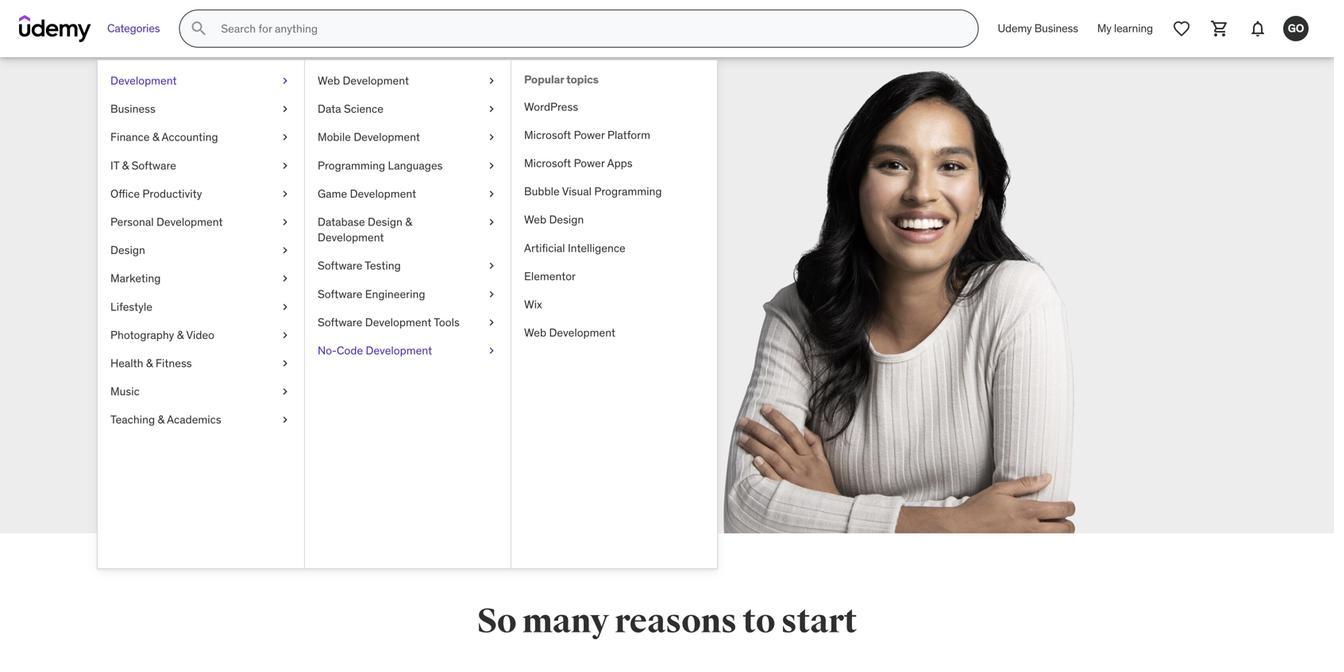 Task type: locate. For each thing, give the bounding box(es) containing it.
design inside "no-code development" element
[[549, 213, 584, 227]]

reasons
[[615, 601, 737, 643]]

xsmall image inside software engineering link
[[485, 287, 498, 302]]

xsmall image for music
[[279, 384, 292, 400]]

0 horizontal spatial web development link
[[305, 67, 511, 95]]

web for the topmost "web development" link
[[318, 73, 340, 88]]

xsmall image inside 'music' link
[[279, 384, 292, 400]]

1 vertical spatial web development link
[[512, 319, 717, 347]]

xsmall image inside the software testing link
[[485, 258, 498, 274]]

microsoft power platform
[[524, 128, 651, 142]]

xsmall image for photography & video
[[279, 328, 292, 343]]

go
[[1288, 21, 1305, 35]]

languages
[[388, 158, 443, 173]]

web development link down elementor link
[[512, 319, 717, 347]]

Search for anything text field
[[218, 15, 959, 42]]

web development inside "no-code development" element
[[524, 326, 616, 340]]

0 vertical spatial power
[[574, 128, 605, 142]]

development link
[[98, 67, 304, 95]]

development up programming languages
[[354, 130, 420, 144]]

health & fitness link
[[98, 349, 304, 378]]

design for web
[[549, 213, 584, 227]]

science
[[344, 102, 384, 116]]

visual
[[562, 184, 592, 199]]

design down the personal
[[110, 243, 145, 257]]

software for software development tools
[[318, 315, 363, 330]]

photography & video
[[110, 328, 214, 342]]

database
[[318, 215, 365, 229]]

power up the microsoft power apps
[[574, 128, 605, 142]]

2 power from the top
[[574, 156, 605, 170]]

programming languages
[[318, 158, 443, 173]]

and
[[334, 297, 359, 316]]

xsmall image inside development link
[[279, 73, 292, 89]]

software inside software engineering link
[[318, 287, 363, 301]]

power down microsoft power platform
[[574, 156, 605, 170]]

lives
[[186, 318, 216, 337]]

design inside database design & development
[[368, 215, 403, 229]]

microsoft
[[524, 128, 571, 142], [524, 156, 571, 170]]

0 vertical spatial microsoft
[[524, 128, 571, 142]]

xsmall image inside mobile development link
[[485, 130, 498, 145]]

finance & accounting link
[[98, 123, 304, 152]]

xsmall image for development
[[279, 73, 292, 89]]

development
[[110, 73, 177, 88], [343, 73, 409, 88], [354, 130, 420, 144], [350, 187, 416, 201], [156, 215, 223, 229], [318, 230, 384, 245], [365, 315, 432, 330], [549, 326, 616, 340], [366, 344, 432, 358]]

web development link
[[305, 67, 511, 95], [512, 319, 717, 347]]

software development tools link
[[305, 308, 511, 337]]

web development
[[318, 73, 409, 88], [524, 326, 616, 340]]

xsmall image inside design link
[[279, 243, 292, 258]]

xsmall image inside it & software link
[[279, 158, 292, 173]]

xsmall image for software development tools
[[485, 315, 498, 330]]

development inside database design & development
[[318, 230, 384, 245]]

& for fitness
[[146, 356, 153, 371]]

xsmall image inside health & fitness link
[[279, 356, 292, 371]]

1 vertical spatial power
[[574, 156, 605, 170]]

xsmall image inside finance & accounting link
[[279, 130, 292, 145]]

microsoft power apps link
[[512, 149, 717, 178]]

software for software testing
[[318, 259, 363, 273]]

1 vertical spatial web development
[[524, 326, 616, 340]]

udemy business link
[[988, 10, 1088, 48]]

xsmall image for database design & development
[[485, 214, 498, 230]]

my learning link
[[1088, 10, 1163, 48]]

1 horizontal spatial programming
[[594, 184, 662, 199]]

health & fitness
[[110, 356, 192, 371]]

categories button
[[98, 10, 169, 48]]

game
[[318, 187, 347, 201]]

1 vertical spatial business
[[110, 102, 156, 116]]

teaching & academics
[[110, 413, 221, 427]]

xsmall image for marketing
[[279, 271, 292, 287]]

& down game development link
[[405, 215, 412, 229]]

0 horizontal spatial web development
[[318, 73, 409, 88]]

xsmall image for software engineering
[[485, 287, 498, 302]]

& right "teaching"
[[158, 413, 165, 427]]

business right "udemy"
[[1035, 21, 1079, 36]]

udemy business
[[998, 21, 1079, 36]]

xsmall image inside 'lifestyle' link
[[279, 299, 292, 315]]

xsmall image for finance & accounting
[[279, 130, 292, 145]]

web up data on the left of page
[[318, 73, 340, 88]]

many
[[523, 601, 609, 643]]

database design & development link
[[305, 208, 511, 252]]

business up finance
[[110, 102, 156, 116]]

power inside 'link'
[[574, 156, 605, 170]]

software for software engineering
[[318, 287, 363, 301]]

software up 'code'
[[318, 315, 363, 330]]

1 horizontal spatial web development
[[524, 326, 616, 340]]

software
[[132, 158, 176, 173], [318, 259, 363, 273], [318, 287, 363, 301], [318, 315, 363, 330]]

your
[[301, 318, 330, 337]]

& right finance
[[152, 130, 159, 144]]

microsoft down "wordpress"
[[524, 128, 571, 142]]

software engineering
[[318, 287, 425, 301]]

& for software
[[122, 158, 129, 173]]

xsmall image inside programming languages link
[[485, 158, 498, 173]]

marketing link
[[98, 265, 304, 293]]

software up office productivity
[[132, 158, 176, 173]]

xsmall image inside "web development" link
[[485, 73, 498, 89]]

1 vertical spatial microsoft
[[524, 156, 571, 170]]

music
[[110, 384, 140, 399]]

microsoft power apps
[[524, 156, 633, 170]]

1 power from the top
[[574, 128, 605, 142]]

wix
[[524, 297, 542, 312]]

& inside 'link'
[[158, 413, 165, 427]]

xsmall image inside "personal development" link
[[279, 214, 292, 230]]

office
[[110, 187, 140, 201]]

xsmall image
[[279, 73, 292, 89], [279, 101, 292, 117], [279, 130, 292, 145], [485, 158, 498, 173], [485, 186, 498, 202], [279, 243, 292, 258], [279, 328, 292, 343], [279, 356, 292, 371], [279, 384, 292, 400], [279, 412, 292, 428]]

web for bottommost "web development" link
[[524, 326, 547, 340]]

change
[[363, 297, 413, 316]]

xsmall image inside game development link
[[485, 186, 498, 202]]

design up artificial intelligence
[[549, 213, 584, 227]]

development down categories dropdown button
[[110, 73, 177, 88]]

teaching
[[110, 413, 155, 427]]

0 horizontal spatial programming
[[318, 158, 385, 173]]

1 horizontal spatial business
[[1035, 21, 1079, 36]]

mobile development link
[[305, 123, 511, 152]]

1 horizontal spatial design
[[368, 215, 403, 229]]

web design
[[524, 213, 584, 227]]

udemy image
[[19, 15, 91, 42]]

1 vertical spatial web
[[524, 213, 547, 227]]

design down game development
[[368, 215, 403, 229]]

microsoft inside 'link'
[[524, 156, 571, 170]]

tools
[[434, 315, 460, 330]]

so many reasons to start
[[477, 601, 857, 643]]

design
[[549, 213, 584, 227], [368, 215, 403, 229], [110, 243, 145, 257]]

0 vertical spatial web development link
[[305, 67, 511, 95]]

2 microsoft from the top
[[524, 156, 571, 170]]

web development up science
[[318, 73, 409, 88]]

programming up game development
[[318, 158, 385, 173]]

& for academics
[[158, 413, 165, 427]]

web
[[318, 73, 340, 88], [524, 213, 547, 227], [524, 326, 547, 340]]

own
[[334, 318, 362, 337]]

& for accounting
[[152, 130, 159, 144]]

xsmall image
[[485, 73, 498, 89], [485, 101, 498, 117], [485, 130, 498, 145], [279, 158, 292, 173], [279, 186, 292, 202], [279, 214, 292, 230], [485, 214, 498, 230], [485, 258, 498, 274], [279, 271, 292, 287], [485, 287, 498, 302], [279, 299, 292, 315], [485, 315, 498, 330], [485, 343, 498, 359]]

xsmall image for data science
[[485, 101, 498, 117]]

xsmall image inside business link
[[279, 101, 292, 117]]

health
[[110, 356, 143, 371]]

programming down "apps"
[[594, 184, 662, 199]]

go link
[[1277, 10, 1315, 48]]

& left video
[[177, 328, 184, 342]]

accounting
[[162, 130, 218, 144]]

&
[[152, 130, 159, 144], [122, 158, 129, 173], [405, 215, 412, 229], [177, 328, 184, 342], [146, 356, 153, 371], [158, 413, 165, 427]]

xsmall image for lifestyle
[[279, 299, 292, 315]]

xsmall image inside software development tools link
[[485, 315, 498, 330]]

web development down wix
[[524, 326, 616, 340]]

development down database
[[318, 230, 384, 245]]

software testing link
[[305, 252, 511, 280]]

my learning
[[1098, 21, 1153, 36]]

xsmall image inside office productivity link
[[279, 186, 292, 202]]

1 vertical spatial programming
[[594, 184, 662, 199]]

—
[[220, 318, 233, 337]]

1 horizontal spatial web development link
[[512, 319, 717, 347]]

xsmall image inside photography & video link
[[279, 328, 292, 343]]

xsmall image inside marketing link
[[279, 271, 292, 287]]

xsmall image for teaching & academics
[[279, 412, 292, 428]]

software inside software development tools link
[[318, 315, 363, 330]]

xsmall image inside no-code development link
[[485, 343, 498, 359]]

& for video
[[177, 328, 184, 342]]

development up science
[[343, 73, 409, 88]]

web for web design link
[[524, 213, 547, 227]]

academics
[[167, 413, 221, 427]]

code
[[337, 344, 363, 358]]

xsmall image inside database design & development link
[[485, 214, 498, 230]]

0 vertical spatial web
[[318, 73, 340, 88]]

xsmall image inside teaching & academics 'link'
[[279, 412, 292, 428]]

web development link up science
[[305, 67, 511, 95]]

topics
[[566, 72, 599, 87]]

development down engineering on the top of the page
[[365, 315, 432, 330]]

software up and
[[318, 259, 363, 273]]

lifestyle
[[110, 300, 152, 314]]

microsoft up the bubble
[[524, 156, 571, 170]]

popular topics
[[524, 72, 599, 87]]

microsoft power platform link
[[512, 121, 717, 149]]

& right health
[[146, 356, 153, 371]]

2 horizontal spatial design
[[549, 213, 584, 227]]

& right it
[[122, 158, 129, 173]]

no-
[[318, 344, 337, 358]]

web down the bubble
[[524, 213, 547, 227]]

0 vertical spatial web development
[[318, 73, 409, 88]]

2 vertical spatial web
[[524, 326, 547, 340]]

power for platform
[[574, 128, 605, 142]]

& inside database design & development
[[405, 215, 412, 229]]

programming languages link
[[305, 152, 511, 180]]

1 microsoft from the top
[[524, 128, 571, 142]]

web down wix
[[524, 326, 547, 340]]

udemy
[[998, 21, 1032, 36]]

development down software development tools link
[[366, 344, 432, 358]]

xsmall image for design
[[279, 243, 292, 258]]

xsmall image inside data science link
[[485, 101, 498, 117]]

artificial intelligence
[[524, 241, 626, 255]]

development down office productivity link
[[156, 215, 223, 229]]

software down software testing
[[318, 287, 363, 301]]

0 vertical spatial programming
[[318, 158, 385, 173]]

programming inside programming languages link
[[318, 158, 385, 173]]



Task type: describe. For each thing, give the bounding box(es) containing it.
data science
[[318, 102, 384, 116]]

to
[[743, 601, 775, 643]]

wordpress
[[524, 100, 578, 114]]

bubble
[[524, 184, 560, 199]]

data science link
[[305, 95, 511, 123]]

finance & accounting
[[110, 130, 218, 144]]

wordpress link
[[512, 93, 717, 121]]

mobile
[[318, 130, 351, 144]]

personal
[[110, 215, 154, 229]]

photography
[[110, 328, 174, 342]]

xsmall image for it & software
[[279, 158, 292, 173]]

wix link
[[512, 291, 717, 319]]

software engineering link
[[305, 280, 511, 308]]

power for apps
[[574, 156, 605, 170]]

xsmall image for web development
[[485, 73, 498, 89]]

0 horizontal spatial business
[[110, 102, 156, 116]]

teaching & academics link
[[98, 406, 304, 434]]

design for database
[[368, 215, 403, 229]]

0 horizontal spatial design
[[110, 243, 145, 257]]

no-code development element
[[511, 60, 717, 569]]

photography & video link
[[98, 321, 304, 349]]

my
[[1098, 21, 1112, 36]]

web design link
[[512, 206, 717, 234]]

fitness
[[156, 356, 192, 371]]

programming inside bubble visual programming link
[[594, 184, 662, 199]]

finance
[[110, 130, 150, 144]]

xsmall image for mobile development
[[485, 130, 498, 145]]

personal development link
[[98, 208, 304, 236]]

so
[[477, 601, 517, 643]]

an
[[245, 297, 262, 316]]

it & software
[[110, 158, 176, 173]]

with
[[186, 243, 270, 292]]

xsmall image for programming languages
[[485, 158, 498, 173]]

no-code development link
[[305, 337, 511, 365]]

business link
[[98, 95, 304, 123]]

elementor
[[524, 269, 576, 283]]

artificial
[[524, 241, 565, 255]]

wishlist image
[[1172, 19, 1192, 38]]

apps
[[607, 156, 633, 170]]

platform
[[608, 128, 651, 142]]

development down wix link
[[549, 326, 616, 340]]

learning
[[1114, 21, 1153, 36]]

bubble visual programming
[[524, 184, 662, 199]]

design link
[[98, 236, 304, 265]]

engineering
[[365, 287, 425, 301]]

started
[[303, 362, 346, 378]]

submit search image
[[189, 19, 208, 38]]

get started
[[280, 362, 346, 378]]

shopping cart with 0 items image
[[1211, 19, 1230, 38]]

xsmall image for game development
[[485, 186, 498, 202]]

marketing
[[110, 271, 161, 286]]

bubble visual programming link
[[512, 178, 717, 206]]

including
[[236, 318, 298, 337]]

get
[[280, 362, 301, 378]]

get started link
[[186, 351, 440, 389]]

web development for the topmost "web development" link
[[318, 73, 409, 88]]

us
[[277, 243, 320, 292]]

xsmall image for health & fitness
[[279, 356, 292, 371]]

office productivity link
[[98, 180, 304, 208]]

xsmall image for no-code development
[[485, 343, 498, 359]]

teach
[[302, 199, 405, 248]]

web development for bottommost "web development" link
[[524, 326, 616, 340]]

software inside it & software link
[[132, 158, 176, 173]]

lifestyle link
[[98, 293, 304, 321]]

notifications image
[[1249, 19, 1268, 38]]

database design & development
[[318, 215, 412, 245]]

become
[[186, 297, 242, 316]]

development down programming languages
[[350, 187, 416, 201]]

0 vertical spatial business
[[1035, 21, 1079, 36]]

xsmall image for office productivity
[[279, 186, 292, 202]]

instructor
[[266, 297, 331, 316]]

music link
[[98, 378, 304, 406]]

categories
[[107, 21, 160, 36]]

it
[[110, 158, 119, 173]]

it & software link
[[98, 152, 304, 180]]

no-code development
[[318, 344, 432, 358]]

office productivity
[[110, 187, 202, 201]]

microsoft for microsoft power apps
[[524, 156, 571, 170]]

productivity
[[143, 187, 202, 201]]

game development link
[[305, 180, 511, 208]]

microsoft for microsoft power platform
[[524, 128, 571, 142]]

xsmall image for business
[[279, 101, 292, 117]]

video
[[186, 328, 214, 342]]

come
[[186, 199, 295, 248]]

start
[[781, 601, 857, 643]]

xsmall image for software testing
[[485, 258, 498, 274]]

software development tools
[[318, 315, 460, 330]]

xsmall image for personal development
[[279, 214, 292, 230]]

data
[[318, 102, 341, 116]]

artificial intelligence link
[[512, 234, 717, 262]]

personal development
[[110, 215, 223, 229]]

popular
[[524, 72, 564, 87]]



Task type: vqa. For each thing, say whether or not it's contained in the screenshot.
"my learning" link
yes



